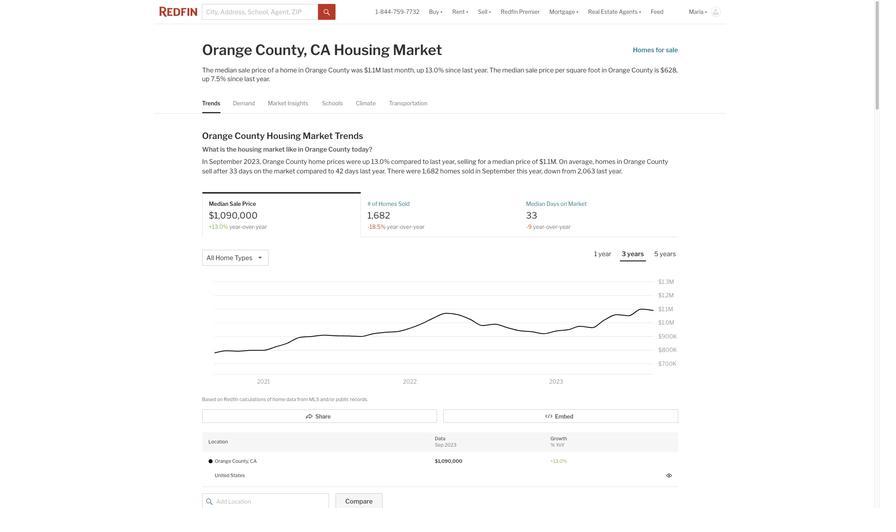 Task type: vqa. For each thing, say whether or not it's contained in the screenshot.
Rating 5.0 out of 5 element corresponding to 10
no



Task type: describe. For each thing, give the bounding box(es) containing it.
1-844-759-7732
[[376, 8, 420, 15]]

down
[[544, 168, 560, 175]]

based
[[202, 397, 216, 403]]

1 horizontal spatial +13.0%
[[551, 459, 567, 465]]

0 vertical spatial trends
[[202, 100, 220, 107]]

share
[[315, 414, 331, 420]]

based on redfin calculations of home data from mls and/or public records.
[[202, 397, 368, 403]]

redfin inside button
[[501, 8, 518, 15]]

selling
[[457, 158, 476, 166]]

mortgage
[[549, 8, 575, 15]]

mortgage ▾
[[549, 8, 579, 15]]

1 horizontal spatial sale
[[526, 67, 538, 74]]

of inside the median sale price of a home in orange county was $1.1m last month, up 13.0% since last year. the median sale price per square foot in orange county is $628, up 7.5% since last year.
[[268, 67, 274, 74]]

of inside in september 2023, orange county home prices were up 13.0% compared to last year, selling for a median price of $1.1m. on average, homes in orange county sell after 33 days on the market compared to 42 days last year. there were 1,682 homes sold in september this year, down from 2,063 last year.
[[532, 158, 538, 166]]

foot
[[588, 67, 600, 74]]

1 vertical spatial redfin
[[224, 397, 238, 403]]

1 vertical spatial to
[[328, 168, 334, 175]]

maria ▾
[[689, 8, 707, 15]]

days
[[547, 201, 559, 208]]

$1,090,000 inside median sale price $1,090,000 +13.0% year-over-year
[[209, 210, 258, 221]]

0 horizontal spatial homes
[[440, 168, 460, 175]]

0 horizontal spatial were
[[346, 158, 361, 166]]

transportation link
[[389, 93, 427, 114]]

compare button
[[335, 494, 383, 509]]

0 horizontal spatial compared
[[297, 168, 327, 175]]

2023,
[[244, 158, 261, 166]]

year inside # of homes sold 1,682 -18.5% year-over-year
[[413, 224, 425, 230]]

price
[[242, 201, 256, 208]]

in september 2023, orange county home prices were up 13.0% compared to last year, selling for a median price of $1.1m. on average, homes in orange county sell after 33 days on the market compared to 42 days last year. there were 1,682 homes sold in september this year, down from 2,063 last year.
[[202, 158, 668, 175]]

year inside button
[[599, 251, 612, 258]]

1 horizontal spatial $1,090,000
[[435, 459, 462, 465]]

1 vertical spatial year,
[[529, 168, 543, 175]]

2 horizontal spatial price
[[539, 67, 554, 74]]

real
[[588, 8, 600, 15]]

maria
[[689, 8, 704, 15]]

redfin premier button
[[496, 0, 545, 24]]

2 days from the left
[[345, 168, 359, 175]]

compare
[[345, 499, 373, 506]]

1 horizontal spatial september
[[482, 168, 515, 175]]

home
[[215, 255, 233, 262]]

premier
[[519, 8, 540, 15]]

18.5%
[[370, 224, 386, 230]]

0 horizontal spatial up
[[202, 75, 210, 83]]

orange county, ca housing market
[[202, 41, 442, 59]]

median days on market 33 -9 year-over-year
[[526, 201, 587, 230]]

0 vertical spatial market
[[263, 146, 285, 154]]

over- for 33
[[546, 224, 560, 230]]

1,682 inside # of homes sold 1,682 -18.5% year-over-year
[[367, 210, 390, 221]]

homes for sale link
[[633, 38, 678, 63]]

in right average,
[[617, 158, 622, 166]]

homes inside # of homes sold 1,682 -18.5% year-over-year
[[379, 201, 397, 208]]

data
[[286, 397, 296, 403]]

growth
[[551, 436, 567, 442]]

this
[[517, 168, 528, 175]]

is inside the median sale price of a home in orange county was $1.1m last month, up 13.0% since last year. the median sale price per square foot in orange county is $628, up 7.5% since last year.
[[654, 67, 659, 74]]

year- for 33
[[533, 224, 546, 230]]

1 vertical spatial since
[[227, 75, 243, 83]]

buy ▾ button
[[424, 0, 448, 24]]

▾ for buy ▾
[[440, 8, 443, 15]]

demand
[[233, 100, 255, 107]]

calculations
[[239, 397, 266, 403]]

records.
[[350, 397, 368, 403]]

sell ▾
[[478, 8, 491, 15]]

of right calculations
[[267, 397, 272, 403]]

year inside median sale price $1,090,000 +13.0% year-over-year
[[256, 224, 267, 230]]

▾ for rent ▾
[[466, 8, 469, 15]]

1 days from the left
[[239, 168, 253, 175]]

ca for orange county, ca
[[250, 459, 257, 465]]

sep
[[435, 443, 444, 449]]

42
[[336, 168, 343, 175]]

1 vertical spatial is
[[220, 146, 225, 154]]

was
[[351, 67, 363, 74]]

$628,
[[661, 67, 678, 74]]

real estate agents ▾
[[588, 8, 641, 15]]

trends link
[[202, 93, 220, 114]]

orange county, ca
[[215, 459, 257, 465]]

on inside in september 2023, orange county home prices were up 13.0% compared to last year, selling for a median price of $1.1m. on average, homes in orange county sell after 33 days on the market compared to 42 days last year. there were 1,682 homes sold in september this year, down from 2,063 last year.
[[254, 168, 261, 175]]

in
[[202, 158, 208, 166]]

Add Location search field
[[202, 494, 329, 509]]

0 vertical spatial to
[[423, 158, 429, 166]]

0 horizontal spatial price
[[252, 67, 266, 74]]

home for data
[[273, 397, 285, 403]]

over- inside median sale price $1,090,000 +13.0% year-over-year
[[242, 224, 256, 230]]

1 year
[[594, 251, 612, 258]]

a inside in september 2023, orange county home prices were up 13.0% compared to last year, selling for a median price of $1.1m. on average, homes in orange county sell after 33 days on the market compared to 42 days last year. there were 1,682 homes sold in september this year, down from 2,063 last year.
[[488, 158, 491, 166]]

0 horizontal spatial housing
[[267, 131, 301, 141]]

rent
[[452, 8, 465, 15]]

mls
[[309, 397, 319, 403]]

buy ▾ button
[[429, 0, 443, 24]]

1,682 inside in september 2023, orange county home prices were up 13.0% compared to last year, selling for a median price of $1.1m. on average, homes in orange county sell after 33 days on the market compared to 42 days last year. there were 1,682 homes sold in september this year, down from 2,063 last year.
[[422, 168, 439, 175]]

▾ for mortgage ▾
[[576, 8, 579, 15]]

in down orange county, ca housing market
[[298, 67, 304, 74]]

median for $1,090,000
[[209, 201, 228, 208]]

home inside the median sale price of a home in orange county was $1.1m last month, up 13.0% since last year. the median sale price per square foot in orange county is $628, up 7.5% since last year.
[[280, 67, 297, 74]]

data
[[435, 436, 445, 442]]

844-
[[380, 8, 393, 15]]

demand link
[[233, 93, 255, 114]]

insights
[[288, 100, 308, 107]]

average,
[[569, 158, 594, 166]]

$1.1m.
[[539, 158, 558, 166]]

rent ▾ button
[[452, 0, 469, 24]]

3 years button
[[620, 250, 646, 262]]

all home types
[[206, 255, 252, 262]]

1 horizontal spatial housing
[[334, 41, 390, 59]]

2 horizontal spatial up
[[417, 67, 424, 74]]

housing
[[238, 146, 262, 154]]

price inside in september 2023, orange county home prices were up 13.0% compared to last year, selling for a median price of $1.1m. on average, homes in orange county sell after 33 days on the market compared to 42 days last year. there were 1,682 homes sold in september this year, down from 2,063 last year.
[[516, 158, 531, 166]]

$1.1m
[[364, 67, 381, 74]]

today?
[[352, 146, 372, 154]]

#
[[367, 201, 371, 208]]

1 horizontal spatial compared
[[391, 158, 421, 166]]

3
[[622, 251, 626, 258]]

county, for orange county, ca
[[232, 459, 249, 465]]

33 inside in september 2023, orange county home prices were up 13.0% compared to last year, selling for a median price of $1.1m. on average, homes in orange county sell after 33 days on the market compared to 42 days last year. there were 1,682 homes sold in september this year, down from 2,063 last year.
[[229, 168, 237, 175]]

in right sold
[[475, 168, 481, 175]]

5 years button
[[652, 250, 678, 261]]

united states
[[215, 473, 245, 479]]

market left insights
[[268, 100, 286, 107]]

market inside in september 2023, orange county home prices were up 13.0% compared to last year, selling for a median price of $1.1m. on average, homes in orange county sell after 33 days on the market compared to 42 days last year. there were 1,682 homes sold in september this year, down from 2,063 last year.
[[274, 168, 295, 175]]

like
[[286, 146, 297, 154]]

from inside in september 2023, orange county home prices were up 13.0% compared to last year, selling for a median price of $1.1m. on average, homes in orange county sell after 33 days on the market compared to 42 days last year. there were 1,682 homes sold in september this year, down from 2,063 last year.
[[562, 168, 576, 175]]

month,
[[395, 67, 415, 74]]

over- for 1,682
[[400, 224, 413, 230]]

embed button
[[443, 410, 678, 423]]

median sale price $1,090,000 +13.0% year-over-year
[[209, 201, 267, 230]]

5
[[654, 251, 659, 258]]

2023
[[445, 443, 457, 449]]

33 inside median days on market 33 -9 year-over-year
[[526, 210, 537, 221]]

# of homes sold 1,682 -18.5% year-over-year
[[367, 201, 425, 230]]

the median sale price of a home in orange county was $1.1m last month, up 13.0% since last year. the median sale price per square foot in orange county is $628, up 7.5% since last year.
[[202, 67, 678, 83]]

climate
[[356, 100, 376, 107]]

real estate agents ▾ link
[[588, 0, 641, 24]]

years for 3 years
[[627, 251, 644, 258]]

year- inside median sale price $1,090,000 +13.0% year-over-year
[[229, 224, 242, 230]]



Task type: locate. For each thing, give the bounding box(es) containing it.
2 median from the left
[[526, 201, 545, 208]]

up left "7.5%"
[[202, 75, 210, 83]]

homes right average,
[[595, 158, 616, 166]]

1 horizontal spatial median
[[526, 201, 545, 208]]

1 horizontal spatial ca
[[310, 41, 331, 59]]

7732
[[406, 8, 420, 15]]

last
[[382, 67, 393, 74], [462, 67, 473, 74], [244, 75, 255, 83], [430, 158, 441, 166], [360, 168, 371, 175], [597, 168, 607, 175]]

redfin left premier at the top of the page
[[501, 8, 518, 15]]

0 horizontal spatial years
[[627, 251, 644, 258]]

1 vertical spatial a
[[488, 158, 491, 166]]

market right days on the right
[[568, 201, 587, 208]]

1
[[594, 251, 597, 258]]

1 vertical spatial on
[[561, 201, 567, 208]]

0 vertical spatial homes
[[595, 158, 616, 166]]

2 over- from the left
[[400, 224, 413, 230]]

1 vertical spatial 1,682
[[367, 210, 390, 221]]

share button
[[202, 410, 437, 423]]

sell ▾ button
[[478, 0, 491, 24]]

on
[[559, 158, 568, 166]]

year- inside median days on market 33 -9 year-over-year
[[533, 224, 546, 230]]

the inside in september 2023, orange county home prices were up 13.0% compared to last year, selling for a median price of $1.1m. on average, homes in orange county sell after 33 days on the market compared to 42 days last year. there were 1,682 homes sold in september this year, down from 2,063 last year.
[[263, 168, 273, 175]]

2 years from the left
[[660, 251, 676, 258]]

the
[[202, 67, 214, 74], [490, 67, 501, 74]]

housing up was
[[334, 41, 390, 59]]

for inside homes for sale link
[[656, 46, 665, 54]]

0 horizontal spatial 33
[[229, 168, 237, 175]]

year- right 18.5%
[[387, 224, 400, 230]]

median left days on the right
[[526, 201, 545, 208]]

1 horizontal spatial a
[[488, 158, 491, 166]]

1 horizontal spatial days
[[345, 168, 359, 175]]

0 vertical spatial were
[[346, 158, 361, 166]]

0 horizontal spatial for
[[478, 158, 486, 166]]

3 years
[[622, 251, 644, 258]]

united
[[215, 473, 229, 479]]

0 vertical spatial $1,090,000
[[209, 210, 258, 221]]

▾ inside "dropdown button"
[[639, 8, 641, 15]]

▾ right maria
[[705, 8, 707, 15]]

market down orange county housing market trends
[[263, 146, 285, 154]]

1 horizontal spatial the
[[263, 168, 273, 175]]

sold
[[462, 168, 474, 175]]

1 the from the left
[[202, 67, 214, 74]]

+13.0% up the home
[[209, 224, 228, 230]]

year, left 'selling'
[[442, 158, 456, 166]]

a
[[275, 67, 279, 74], [488, 158, 491, 166]]

in right the "foot"
[[602, 67, 607, 74]]

1 vertical spatial county,
[[232, 459, 249, 465]]

1 horizontal spatial years
[[660, 251, 676, 258]]

on right based
[[217, 397, 223, 403]]

1 - from the left
[[367, 224, 370, 230]]

+13.0% inside median sale price $1,090,000 +13.0% year-over-year
[[209, 224, 228, 230]]

1,682 right the there
[[422, 168, 439, 175]]

0 horizontal spatial homes
[[379, 201, 397, 208]]

homes left sold
[[440, 168, 460, 175]]

market insights
[[268, 100, 308, 107]]

mortgage ▾ button
[[545, 0, 584, 24]]

1 year- from the left
[[229, 224, 242, 230]]

year
[[256, 224, 267, 230], [413, 224, 425, 230], [559, 224, 571, 230], [599, 251, 612, 258]]

over- down sold
[[400, 224, 413, 230]]

sold
[[398, 201, 410, 208]]

orange county housing market trends
[[202, 131, 363, 141]]

0 horizontal spatial year-
[[229, 224, 242, 230]]

0 horizontal spatial sale
[[238, 67, 250, 74]]

0 vertical spatial housing
[[334, 41, 390, 59]]

-
[[367, 224, 370, 230], [526, 224, 528, 230]]

for up $628,
[[656, 46, 665, 54]]

to
[[423, 158, 429, 166], [328, 168, 334, 175]]

0 vertical spatial from
[[562, 168, 576, 175]]

2 horizontal spatial over-
[[546, 224, 560, 230]]

2 vertical spatial on
[[217, 397, 223, 403]]

1 vertical spatial +13.0%
[[551, 459, 567, 465]]

up right month,
[[417, 67, 424, 74]]

year- right 9
[[533, 224, 546, 230]]

2 year- from the left
[[387, 224, 400, 230]]

1 horizontal spatial homes
[[595, 158, 616, 166]]

trends down "7.5%"
[[202, 100, 220, 107]]

1 horizontal spatial up
[[362, 158, 370, 166]]

1 horizontal spatial year-
[[387, 224, 400, 230]]

0 vertical spatial a
[[275, 67, 279, 74]]

trends
[[202, 100, 220, 107], [335, 131, 363, 141]]

2 horizontal spatial on
[[561, 201, 567, 208]]

▾ right rent
[[466, 8, 469, 15]]

0 horizontal spatial 1,682
[[367, 210, 390, 221]]

market up prices
[[303, 131, 333, 141]]

rent ▾
[[452, 8, 469, 15]]

on
[[254, 168, 261, 175], [561, 201, 567, 208], [217, 397, 223, 403]]

from right 'data'
[[297, 397, 308, 403]]

▾ right mortgage
[[576, 8, 579, 15]]

- for 33
[[526, 224, 528, 230]]

1 horizontal spatial to
[[423, 158, 429, 166]]

0 horizontal spatial to
[[328, 168, 334, 175]]

feed
[[651, 8, 664, 15]]

year- inside # of homes sold 1,682 -18.5% year-over-year
[[387, 224, 400, 230]]

1 vertical spatial for
[[478, 158, 486, 166]]

were right the there
[[406, 168, 421, 175]]

0 horizontal spatial since
[[227, 75, 243, 83]]

1 ▾ from the left
[[440, 8, 443, 15]]

0 vertical spatial 33
[[229, 168, 237, 175]]

after
[[213, 168, 228, 175]]

up down today?
[[362, 158, 370, 166]]

housing up what is the housing market like in orange county today?
[[267, 131, 301, 141]]

years right 5
[[660, 251, 676, 258]]

up
[[417, 67, 424, 74], [202, 75, 210, 83], [362, 158, 370, 166]]

0 vertical spatial since
[[445, 67, 461, 74]]

0 vertical spatial on
[[254, 168, 261, 175]]

from down on
[[562, 168, 576, 175]]

for right 'selling'
[[478, 158, 486, 166]]

all
[[206, 255, 214, 262]]

types
[[235, 255, 252, 262]]

years for 5 years
[[660, 251, 676, 258]]

ca for orange county, ca housing market
[[310, 41, 331, 59]]

1 horizontal spatial year,
[[529, 168, 543, 175]]

days right 42
[[345, 168, 359, 175]]

- inside # of homes sold 1,682 -18.5% year-over-year
[[367, 224, 370, 230]]

1 over- from the left
[[242, 224, 256, 230]]

%
[[551, 443, 555, 449]]

- inside median days on market 33 -9 year-over-year
[[526, 224, 528, 230]]

1 horizontal spatial county,
[[255, 41, 307, 59]]

market inside median days on market 33 -9 year-over-year
[[568, 201, 587, 208]]

were down today?
[[346, 158, 361, 166]]

7.5%
[[211, 75, 226, 83]]

13.0% inside in september 2023, orange county home prices were up 13.0% compared to last year, selling for a median price of $1.1m. on average, homes in orange county sell after 33 days on the market compared to 42 days last year. there were 1,682 homes sold in september this year, down from 2,063 last year.
[[371, 158, 390, 166]]

data sep 2023
[[435, 436, 457, 449]]

$1,090,000 down sale
[[209, 210, 258, 221]]

what is the housing market like in orange county today?
[[202, 146, 372, 154]]

september left this
[[482, 168, 515, 175]]

1-844-759-7732 link
[[376, 8, 420, 15]]

sell
[[202, 168, 212, 175]]

3 ▾ from the left
[[489, 8, 491, 15]]

33 right after
[[229, 168, 237, 175]]

median inside median sale price $1,090,000 +13.0% year-over-year
[[209, 201, 228, 208]]

0 vertical spatial county,
[[255, 41, 307, 59]]

▾ for sell ▾
[[489, 8, 491, 15]]

sale
[[230, 201, 241, 208]]

0 horizontal spatial -
[[367, 224, 370, 230]]

0 horizontal spatial $1,090,000
[[209, 210, 258, 221]]

1,682 up 18.5%
[[367, 210, 390, 221]]

market insights link
[[268, 93, 308, 114]]

over- right 9
[[546, 224, 560, 230]]

median inside in september 2023, orange county home prices were up 13.0% compared to last year, selling for a median price of $1.1m. on average, homes in orange county sell after 33 days on the market compared to 42 days last year. there were 1,682 homes sold in september this year, down from 2,063 last year.
[[492, 158, 514, 166]]

1 horizontal spatial 33
[[526, 210, 537, 221]]

1 vertical spatial homes
[[379, 201, 397, 208]]

transportation
[[389, 100, 427, 107]]

0 vertical spatial up
[[417, 67, 424, 74]]

sale up $628,
[[666, 46, 678, 54]]

of inside # of homes sold 1,682 -18.5% year-over-year
[[372, 201, 377, 208]]

estate
[[601, 8, 618, 15]]

0 vertical spatial compared
[[391, 158, 421, 166]]

compared
[[391, 158, 421, 166], [297, 168, 327, 175]]

days down 2023,
[[239, 168, 253, 175]]

median for 33
[[526, 201, 545, 208]]

0 vertical spatial +13.0%
[[209, 224, 228, 230]]

▾ right sell
[[489, 8, 491, 15]]

+13.0% down yoy
[[551, 459, 567, 465]]

september up after
[[209, 158, 242, 166]]

market down what is the housing market like in orange county today?
[[274, 168, 295, 175]]

0 horizontal spatial year,
[[442, 158, 456, 166]]

in right "like"
[[298, 146, 303, 154]]

of left $1.1m.
[[532, 158, 538, 166]]

over- inside median days on market 33 -9 year-over-year
[[546, 224, 560, 230]]

on down 2023,
[[254, 168, 261, 175]]

the down what is the housing market like in orange county today?
[[263, 168, 273, 175]]

1,682
[[422, 168, 439, 175], [367, 210, 390, 221]]

0 horizontal spatial trends
[[202, 100, 220, 107]]

sell
[[478, 8, 488, 15]]

▾ right "agents"
[[639, 8, 641, 15]]

year- for 1,682
[[387, 224, 400, 230]]

over- inside # of homes sold 1,682 -18.5% year-over-year
[[400, 224, 413, 230]]

county, for orange county, ca housing market
[[255, 41, 307, 59]]

from
[[562, 168, 576, 175], [297, 397, 308, 403]]

5 years
[[654, 251, 676, 258]]

0 horizontal spatial ca
[[250, 459, 257, 465]]

county
[[328, 67, 350, 74], [632, 67, 653, 74], [235, 131, 265, 141], [328, 146, 350, 154], [286, 158, 307, 166], [647, 158, 668, 166]]

2 - from the left
[[526, 224, 528, 230]]

submit search image
[[324, 9, 330, 15]]

1 horizontal spatial homes
[[633, 46, 654, 54]]

1 year button
[[592, 250, 614, 261]]

year.
[[474, 67, 488, 74], [256, 75, 270, 83], [372, 168, 386, 175], [609, 168, 622, 175]]

ca
[[310, 41, 331, 59], [250, 459, 257, 465]]

on right days on the right
[[561, 201, 567, 208]]

1 median from the left
[[209, 201, 228, 208]]

home for prices
[[308, 158, 325, 166]]

since
[[445, 67, 461, 74], [227, 75, 243, 83]]

- for 1,682
[[367, 224, 370, 230]]

wrapper image
[[206, 499, 212, 506]]

9
[[528, 224, 532, 230]]

0 horizontal spatial county,
[[232, 459, 249, 465]]

price
[[252, 67, 266, 74], [539, 67, 554, 74], [516, 158, 531, 166]]

1 vertical spatial trends
[[335, 131, 363, 141]]

1 horizontal spatial on
[[254, 168, 261, 175]]

market up month,
[[393, 41, 442, 59]]

0 vertical spatial 1,682
[[422, 168, 439, 175]]

up inside in september 2023, orange county home prices were up 13.0% compared to last year, selling for a median price of $1.1m. on average, homes in orange county sell after 33 days on the market compared to 42 days last year. there were 1,682 homes sold in september this year, down from 2,063 last year.
[[362, 158, 370, 166]]

sale for for
[[666, 46, 678, 54]]

+13.0%
[[209, 224, 228, 230], [551, 459, 567, 465]]

price up this
[[516, 158, 531, 166]]

1-
[[376, 8, 380, 15]]

1 horizontal spatial were
[[406, 168, 421, 175]]

is right the what
[[220, 146, 225, 154]]

1 vertical spatial ca
[[250, 459, 257, 465]]

of up market insights
[[268, 67, 274, 74]]

2 ▾ from the left
[[466, 8, 469, 15]]

1 years from the left
[[627, 251, 644, 258]]

compared up the there
[[391, 158, 421, 166]]

0 vertical spatial year,
[[442, 158, 456, 166]]

0 vertical spatial homes
[[633, 46, 654, 54]]

▾ right the buy
[[440, 8, 443, 15]]

is left $628,
[[654, 67, 659, 74]]

redfin left calculations
[[224, 397, 238, 403]]

of right #
[[372, 201, 377, 208]]

0 horizontal spatial from
[[297, 397, 308, 403]]

sale left per
[[526, 67, 538, 74]]

the left "housing"
[[226, 146, 237, 154]]

housing
[[334, 41, 390, 59], [267, 131, 301, 141]]

3 over- from the left
[[546, 224, 560, 230]]

1 horizontal spatial price
[[516, 158, 531, 166]]

a inside the median sale price of a home in orange county was $1.1m last month, up 13.0% since last year. the median sale price per square foot in orange county is $628, up 7.5% since last year.
[[275, 67, 279, 74]]

1 horizontal spatial since
[[445, 67, 461, 74]]

4 ▾ from the left
[[576, 8, 579, 15]]

location
[[208, 439, 228, 445]]

homes for sale
[[633, 46, 678, 54]]

1 horizontal spatial from
[[562, 168, 576, 175]]

0 vertical spatial 13.0%
[[425, 67, 444, 74]]

33
[[229, 168, 237, 175], [526, 210, 537, 221]]

year, right this
[[529, 168, 543, 175]]

0 horizontal spatial days
[[239, 168, 253, 175]]

0 vertical spatial for
[[656, 46, 665, 54]]

years
[[627, 251, 644, 258], [660, 251, 676, 258]]

agents
[[619, 8, 638, 15]]

price left per
[[539, 67, 554, 74]]

buy
[[429, 8, 439, 15]]

5 ▾ from the left
[[639, 8, 641, 15]]

year- down sale
[[229, 224, 242, 230]]

0 horizontal spatial september
[[209, 158, 242, 166]]

home left 'data'
[[273, 397, 285, 403]]

13.0% up the there
[[371, 158, 390, 166]]

home left prices
[[308, 158, 325, 166]]

1 vertical spatial homes
[[440, 168, 460, 175]]

1 horizontal spatial redfin
[[501, 8, 518, 15]]

years right 3
[[627, 251, 644, 258]]

price up demand on the left top of page
[[252, 67, 266, 74]]

0 horizontal spatial median
[[209, 201, 228, 208]]

1 vertical spatial were
[[406, 168, 421, 175]]

13.0% right month,
[[425, 67, 444, 74]]

year-
[[229, 224, 242, 230], [387, 224, 400, 230], [533, 224, 546, 230]]

states
[[230, 473, 245, 479]]

a up market insights
[[275, 67, 279, 74]]

home inside in september 2023, orange county home prices were up 13.0% compared to last year, selling for a median price of $1.1m. on average, homes in orange county sell after 33 days on the market compared to 42 days last year. there were 1,682 homes sold in september this year, down from 2,063 last year.
[[308, 158, 325, 166]]

33 up 9
[[526, 210, 537, 221]]

year inside median days on market 33 -9 year-over-year
[[559, 224, 571, 230]]

759-
[[393, 8, 406, 15]]

1 horizontal spatial over-
[[400, 224, 413, 230]]

county,
[[255, 41, 307, 59], [232, 459, 249, 465]]

2 vertical spatial up
[[362, 158, 370, 166]]

climate link
[[356, 93, 376, 114]]

trends up today?
[[335, 131, 363, 141]]

1 horizontal spatial -
[[526, 224, 528, 230]]

3 year- from the left
[[533, 224, 546, 230]]

median
[[215, 67, 237, 74], [502, 67, 524, 74], [492, 158, 514, 166]]

13.0% inside the median sale price of a home in orange county was $1.1m last month, up 13.0% since last year. the median sale price per square foot in orange county is $628, up 7.5% since last year.
[[425, 67, 444, 74]]

in
[[298, 67, 304, 74], [602, 67, 607, 74], [298, 146, 303, 154], [617, 158, 622, 166], [475, 168, 481, 175]]

▾ for maria ▾
[[705, 8, 707, 15]]

feed button
[[646, 0, 684, 24]]

0 horizontal spatial the
[[202, 67, 214, 74]]

median left sale
[[209, 201, 228, 208]]

6 ▾ from the left
[[705, 8, 707, 15]]

homes
[[595, 158, 616, 166], [440, 168, 460, 175]]

on inside median days on market 33 -9 year-over-year
[[561, 201, 567, 208]]

compared left 42
[[297, 168, 327, 175]]

median inside median days on market 33 -9 year-over-year
[[526, 201, 545, 208]]

growth % yoy
[[551, 436, 567, 449]]

0 horizontal spatial 13.0%
[[371, 158, 390, 166]]

is
[[654, 67, 659, 74], [220, 146, 225, 154]]

sale for median
[[238, 67, 250, 74]]

0 horizontal spatial the
[[226, 146, 237, 154]]

1 vertical spatial housing
[[267, 131, 301, 141]]

rent ▾ button
[[448, 0, 473, 24]]

over- down price at top left
[[242, 224, 256, 230]]

1 vertical spatial 33
[[526, 210, 537, 221]]

for inside in september 2023, orange county home prices were up 13.0% compared to last year, selling for a median price of $1.1m. on average, homes in orange county sell after 33 days on the market compared to 42 days last year. there were 1,682 homes sold in september this year, down from 2,063 last year.
[[478, 158, 486, 166]]

homes
[[633, 46, 654, 54], [379, 201, 397, 208]]

1 vertical spatial from
[[297, 397, 308, 403]]

schools link
[[322, 93, 343, 114]]

0 horizontal spatial +13.0%
[[209, 224, 228, 230]]

a right 'selling'
[[488, 158, 491, 166]]

City, Address, School, Agent, ZIP search field
[[202, 4, 318, 20]]

prices
[[327, 158, 345, 166]]

0 vertical spatial september
[[209, 158, 242, 166]]

1 vertical spatial compared
[[297, 168, 327, 175]]

home up market insights
[[280, 67, 297, 74]]

0 horizontal spatial is
[[220, 146, 225, 154]]

sale up demand on the left top of page
[[238, 67, 250, 74]]

1 vertical spatial 13.0%
[[371, 158, 390, 166]]

$1,090,000 down 2023
[[435, 459, 462, 465]]

for
[[656, 46, 665, 54], [478, 158, 486, 166]]

1 horizontal spatial trends
[[335, 131, 363, 141]]

2 the from the left
[[490, 67, 501, 74]]

schools
[[322, 100, 343, 107]]



